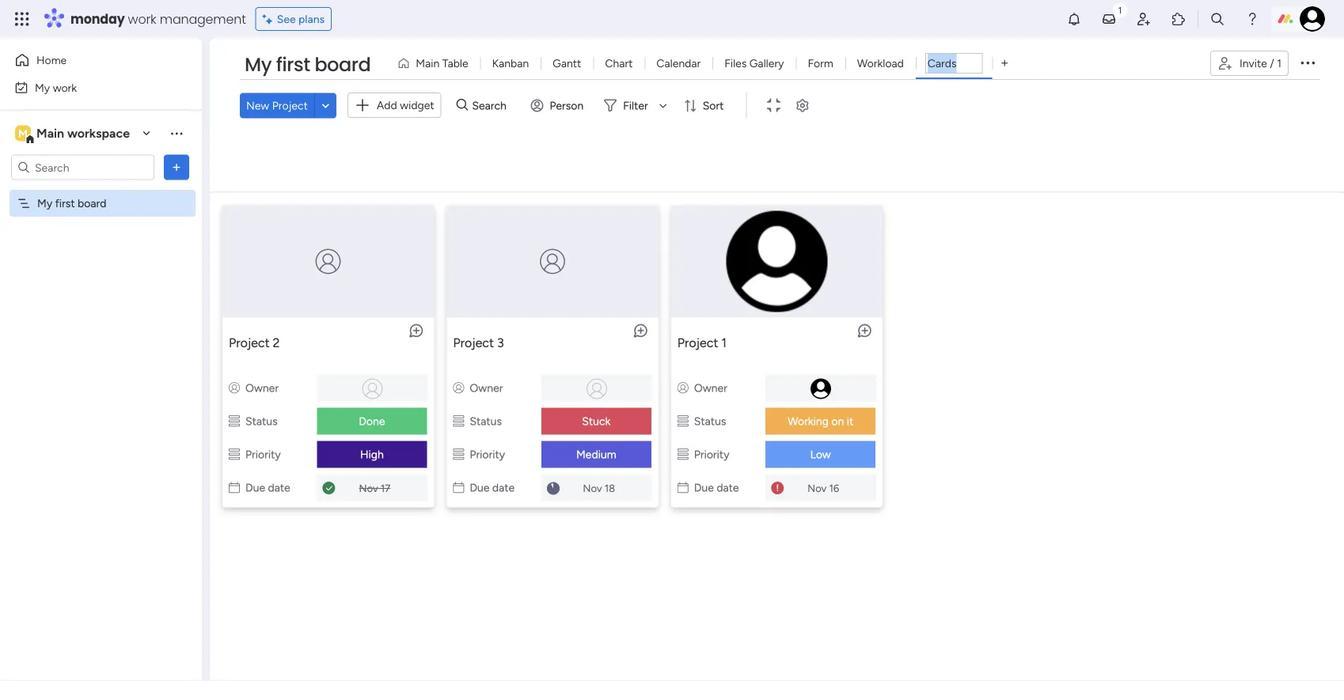 Task type: vqa. For each thing, say whether or not it's contained in the screenshot.
Project 1
yes



Task type: describe. For each thing, give the bounding box(es) containing it.
v2 calendar view small outline image
[[678, 481, 689, 495]]

priority for 1
[[694, 448, 730, 462]]

low
[[811, 448, 831, 462]]

due date for 2
[[245, 481, 290, 495]]

my inside my first board list box
[[37, 197, 52, 210]]

kanban
[[492, 57, 529, 70]]

table
[[442, 57, 469, 70]]

status for 1
[[694, 415, 726, 428]]

board inside list box
[[78, 197, 106, 210]]

project 3
[[453, 336, 504, 351]]

invite / 1 button
[[1211, 51, 1289, 76]]

priority for 3
[[470, 448, 505, 462]]

calendar
[[657, 57, 701, 70]]

dapulse person column image for project 3
[[453, 382, 464, 395]]

2 horizontal spatial card cover image image
[[682, 211, 872, 312]]

files gallery button
[[713, 51, 796, 76]]

project for project 1
[[678, 336, 719, 351]]

filter
[[623, 99, 648, 112]]

nov for project 3
[[583, 483, 602, 495]]

v2 calendar view small outline image for project 3
[[453, 481, 464, 495]]

high
[[360, 448, 384, 462]]

first inside list box
[[55, 197, 75, 210]]

files gallery
[[725, 57, 784, 70]]

notifications image
[[1067, 11, 1082, 27]]

see plans button
[[256, 7, 332, 31]]

due date for 3
[[470, 481, 515, 495]]

dapulse person column image for project 2
[[229, 382, 240, 395]]

0 horizontal spatial 1
[[722, 336, 727, 351]]

nov for project 2
[[359, 483, 378, 495]]

form
[[808, 57, 834, 70]]

my inside my work button
[[35, 81, 50, 94]]

done
[[359, 415, 385, 428]]

monday
[[70, 10, 125, 28]]

my inside the my first board "field"
[[245, 51, 272, 78]]

m
[[18, 127, 28, 140]]

files
[[725, 57, 747, 70]]

date for 2
[[268, 481, 290, 495]]

add
[[377, 99, 397, 112]]

working on it
[[788, 415, 854, 428]]

project 2
[[229, 336, 280, 351]]

on
[[832, 415, 844, 428]]

add widget button
[[348, 93, 442, 118]]

sort button
[[678, 93, 734, 118]]

status for 3
[[470, 415, 502, 428]]

status for 2
[[245, 415, 278, 428]]

due date for 1
[[694, 481, 739, 495]]

workspace
[[67, 126, 130, 141]]

main table
[[416, 57, 469, 70]]

v2 status outline image for priority
[[678, 448, 689, 462]]

due for 2
[[245, 481, 265, 495]]

medium
[[576, 448, 617, 462]]

calendar button
[[645, 51, 713, 76]]

my work button
[[10, 75, 170, 100]]

gantt
[[553, 57, 581, 70]]

see plans
[[277, 12, 325, 26]]

new
[[246, 99, 269, 112]]

workspace image
[[15, 125, 31, 142]]

workload button
[[846, 51, 916, 76]]

nov 18
[[583, 483, 615, 495]]

17
[[381, 483, 391, 495]]

kanban button
[[480, 51, 541, 76]]

date for 1
[[717, 481, 739, 495]]

plans
[[299, 12, 325, 26]]

due for 1
[[694, 481, 714, 495]]

project 1
[[678, 336, 727, 351]]

person
[[550, 99, 584, 112]]

2
[[273, 336, 280, 351]]



Task type: locate. For each thing, give the bounding box(es) containing it.
1 horizontal spatial nov
[[583, 483, 602, 495]]

workspace options image
[[169, 125, 185, 141]]

0 vertical spatial main
[[416, 57, 440, 70]]

2 horizontal spatial priority
[[694, 448, 730, 462]]

widget
[[400, 99, 434, 112]]

1 vertical spatial main
[[36, 126, 64, 141]]

search everything image
[[1210, 11, 1226, 27]]

0 vertical spatial work
[[128, 10, 156, 28]]

2 horizontal spatial status
[[694, 415, 726, 428]]

3 nov from the left
[[808, 483, 827, 495]]

row group
[[216, 199, 1338, 521]]

nov
[[359, 483, 378, 495], [583, 483, 602, 495], [808, 483, 827, 495]]

stuck
[[582, 415, 611, 428]]

management
[[160, 10, 246, 28]]

1 image
[[1113, 1, 1128, 19]]

1 horizontal spatial work
[[128, 10, 156, 28]]

1 due from the left
[[245, 481, 265, 495]]

1 horizontal spatial main
[[416, 57, 440, 70]]

dapulse person column image
[[229, 382, 240, 395], [453, 382, 464, 395]]

due
[[245, 481, 265, 495], [470, 481, 490, 495], [694, 481, 714, 495]]

first up new project button
[[276, 51, 310, 78]]

project left 3
[[453, 336, 494, 351]]

1 horizontal spatial dapulse person column image
[[453, 382, 464, 395]]

project up dapulse person column image
[[678, 336, 719, 351]]

v2 calendar view small outline image
[[229, 481, 240, 495], [453, 481, 464, 495]]

0 horizontal spatial v2 status outline image
[[229, 415, 240, 428]]

workload
[[857, 57, 904, 70]]

form button
[[796, 51, 846, 76]]

None field
[[926, 53, 983, 74]]

main inside button
[[416, 57, 440, 70]]

2 horizontal spatial nov
[[808, 483, 827, 495]]

3 status from the left
[[694, 415, 726, 428]]

1 vertical spatial my first board
[[37, 197, 106, 210]]

1 horizontal spatial my first board
[[245, 51, 371, 78]]

18
[[605, 483, 615, 495]]

1 date from the left
[[268, 481, 290, 495]]

workspace selection element
[[15, 124, 132, 145]]

arrow down image
[[654, 96, 673, 115]]

home
[[36, 53, 67, 67]]

project for project 3
[[453, 336, 494, 351]]

invite members image
[[1136, 11, 1152, 27]]

status down project 2
[[245, 415, 278, 428]]

1 horizontal spatial board
[[315, 51, 371, 78]]

2 dapulse person column image from the left
[[453, 382, 464, 395]]

1 vertical spatial work
[[53, 81, 77, 94]]

2 v2 calendar view small outline image from the left
[[453, 481, 464, 495]]

2 horizontal spatial owner
[[694, 382, 728, 395]]

1 vertical spatial my
[[35, 81, 50, 94]]

1 horizontal spatial v2 calendar view small outline image
[[453, 481, 464, 495]]

3 date from the left
[[717, 481, 739, 495]]

0 horizontal spatial date
[[268, 481, 290, 495]]

2 vertical spatial my
[[37, 197, 52, 210]]

my first board down search in workspace field
[[37, 197, 106, 210]]

project right new in the left of the page
[[272, 99, 308, 112]]

v2 status outline image
[[229, 415, 240, 428], [678, 448, 689, 462]]

1 horizontal spatial card cover image image
[[540, 249, 565, 274]]

my work
[[35, 81, 77, 94]]

main left table
[[416, 57, 440, 70]]

1 vertical spatial v2 status outline image
[[678, 448, 689, 462]]

1 due date from the left
[[245, 481, 290, 495]]

monday work management
[[70, 10, 246, 28]]

1 vertical spatial 1
[[722, 336, 727, 351]]

my up new in the left of the page
[[245, 51, 272, 78]]

16
[[829, 483, 840, 495]]

2 nov from the left
[[583, 483, 602, 495]]

my first board list box
[[0, 187, 202, 431]]

1 owner from the left
[[246, 382, 279, 395]]

1 horizontal spatial date
[[492, 481, 515, 495]]

nov 17
[[359, 483, 391, 495]]

0 horizontal spatial main
[[36, 126, 64, 141]]

owner right dapulse person column image
[[694, 382, 728, 395]]

Search field
[[468, 94, 516, 117]]

0 horizontal spatial owner
[[246, 382, 279, 395]]

0 vertical spatial my first board
[[245, 51, 371, 78]]

my down search in workspace field
[[37, 197, 52, 210]]

inbox image
[[1101, 11, 1117, 27]]

invite
[[1240, 57, 1268, 70]]

2 due from the left
[[470, 481, 490, 495]]

v2 calendar view small outline image for project 2
[[229, 481, 240, 495]]

0 horizontal spatial work
[[53, 81, 77, 94]]

board inside "field"
[[315, 51, 371, 78]]

0 horizontal spatial due
[[245, 481, 265, 495]]

priority
[[245, 448, 281, 462], [470, 448, 505, 462], [694, 448, 730, 462]]

gallery
[[750, 57, 784, 70]]

1 vertical spatial board
[[78, 197, 106, 210]]

0 horizontal spatial nov
[[359, 483, 378, 495]]

v2 status outline image for status
[[229, 415, 240, 428]]

main for main table
[[416, 57, 440, 70]]

owner down 'project 3'
[[470, 382, 503, 395]]

card cover image image for project 2
[[316, 249, 341, 274]]

1 horizontal spatial priority
[[470, 448, 505, 462]]

chart button
[[593, 51, 645, 76]]

due for 3
[[470, 481, 490, 495]]

2 horizontal spatial due
[[694, 481, 714, 495]]

dapulse person column image down project 2
[[229, 382, 240, 395]]

0 vertical spatial my
[[245, 51, 272, 78]]

angle down image
[[322, 100, 330, 111]]

main right workspace icon
[[36, 126, 64, 141]]

work
[[128, 10, 156, 28], [53, 81, 77, 94]]

v2 status outline image for medium
[[453, 448, 464, 462]]

1 horizontal spatial due date
[[470, 481, 515, 495]]

0 vertical spatial 1
[[1277, 57, 1282, 70]]

1 nov from the left
[[359, 483, 378, 495]]

0 horizontal spatial priority
[[245, 448, 281, 462]]

my first board up the angle down 'image'
[[245, 51, 371, 78]]

3 due from the left
[[694, 481, 714, 495]]

priority for 2
[[245, 448, 281, 462]]

owner for 3
[[470, 382, 503, 395]]

1 horizontal spatial first
[[276, 51, 310, 78]]

1 horizontal spatial owner
[[470, 382, 503, 395]]

status down 'project 3'
[[470, 415, 502, 428]]

1 horizontal spatial 1
[[1277, 57, 1282, 70]]

2 owner from the left
[[470, 382, 503, 395]]

main for main workspace
[[36, 126, 64, 141]]

row group containing project 2
[[216, 199, 1338, 521]]

first
[[276, 51, 310, 78], [55, 197, 75, 210]]

person button
[[524, 93, 593, 118]]

my first board
[[245, 51, 371, 78], [37, 197, 106, 210]]

0 vertical spatial first
[[276, 51, 310, 78]]

nov 16
[[808, 483, 840, 495]]

invite / 1
[[1240, 57, 1282, 70]]

nov for project 1
[[808, 483, 827, 495]]

2 due date from the left
[[470, 481, 515, 495]]

work down home
[[53, 81, 77, 94]]

see
[[277, 12, 296, 26]]

it
[[847, 415, 854, 428]]

0 horizontal spatial status
[[245, 415, 278, 428]]

v2 status outline image for high
[[229, 448, 240, 462]]

add widget
[[377, 99, 434, 112]]

select product image
[[14, 11, 30, 27]]

1 dapulse person column image from the left
[[229, 382, 240, 395]]

nov left 16
[[808, 483, 827, 495]]

/
[[1270, 57, 1275, 70]]

owner
[[246, 382, 279, 395], [470, 382, 503, 395], [694, 382, 728, 395]]

work right monday
[[128, 10, 156, 28]]

0 horizontal spatial v2 calendar view small outline image
[[229, 481, 240, 495]]

1 priority from the left
[[245, 448, 281, 462]]

main workspace
[[36, 126, 130, 141]]

option
[[0, 189, 202, 192]]

0 horizontal spatial my first board
[[37, 197, 106, 210]]

main inside workspace selection element
[[36, 126, 64, 141]]

board up the angle down 'image'
[[315, 51, 371, 78]]

dapulse person column image
[[678, 382, 689, 395]]

home button
[[10, 48, 170, 73]]

My first board field
[[241, 51, 375, 78]]

main table button
[[391, 51, 480, 76]]

first inside "field"
[[276, 51, 310, 78]]

main
[[416, 57, 440, 70], [36, 126, 64, 141]]

options image
[[169, 160, 185, 175]]

help image
[[1245, 11, 1261, 27]]

3 due date from the left
[[694, 481, 739, 495]]

1 status from the left
[[245, 415, 278, 428]]

project inside button
[[272, 99, 308, 112]]

1
[[1277, 57, 1282, 70], [722, 336, 727, 351]]

work for my
[[53, 81, 77, 94]]

filter button
[[598, 93, 673, 118]]

v2 overdue deadline image
[[771, 481, 784, 496]]

2 date from the left
[[492, 481, 515, 495]]

card cover image image for project 3
[[540, 249, 565, 274]]

v2 done deadline image
[[323, 481, 335, 496]]

1 horizontal spatial v2 status outline image
[[678, 448, 689, 462]]

nov left 18
[[583, 483, 602, 495]]

owner down project 2
[[246, 382, 279, 395]]

2 priority from the left
[[470, 448, 505, 462]]

nov left 17
[[359, 483, 378, 495]]

1 v2 calendar view small outline image from the left
[[229, 481, 240, 495]]

new project
[[246, 99, 308, 112]]

dapulse person column image down 'project 3'
[[453, 382, 464, 395]]

my down home
[[35, 81, 50, 94]]

my
[[245, 51, 272, 78], [35, 81, 50, 94], [37, 197, 52, 210]]

0 horizontal spatial due date
[[245, 481, 290, 495]]

0 vertical spatial v2 status outline image
[[229, 415, 240, 428]]

2 status from the left
[[470, 415, 502, 428]]

john smith image
[[1300, 6, 1326, 32]]

2 horizontal spatial date
[[717, 481, 739, 495]]

1 horizontal spatial status
[[470, 415, 502, 428]]

project
[[272, 99, 308, 112], [229, 336, 270, 351], [453, 336, 494, 351], [678, 336, 719, 351]]

work inside button
[[53, 81, 77, 94]]

my first board inside list box
[[37, 197, 106, 210]]

v2 search image
[[457, 97, 468, 114]]

my first board inside "field"
[[245, 51, 371, 78]]

apps image
[[1171, 11, 1187, 27]]

card cover image image
[[682, 211, 872, 312], [316, 249, 341, 274], [540, 249, 565, 274]]

new project button
[[240, 93, 314, 118]]

board
[[315, 51, 371, 78], [78, 197, 106, 210]]

sort
[[703, 99, 724, 112]]

2 horizontal spatial due date
[[694, 481, 739, 495]]

v2 status outline image
[[453, 415, 464, 428], [678, 415, 689, 428], [229, 448, 240, 462], [453, 448, 464, 462]]

work for monday
[[128, 10, 156, 28]]

status
[[245, 415, 278, 428], [470, 415, 502, 428], [694, 415, 726, 428]]

due date
[[245, 481, 290, 495], [470, 481, 515, 495], [694, 481, 739, 495]]

board down search in workspace field
[[78, 197, 106, 210]]

options image
[[1299, 53, 1318, 72]]

status down project 1
[[694, 415, 726, 428]]

0 horizontal spatial first
[[55, 197, 75, 210]]

chart
[[605, 57, 633, 70]]

add view image
[[1002, 58, 1008, 69]]

1 horizontal spatial due
[[470, 481, 490, 495]]

v2 status outline image for stuck
[[453, 415, 464, 428]]

0 horizontal spatial dapulse person column image
[[229, 382, 240, 395]]

3
[[497, 336, 504, 351]]

0 vertical spatial board
[[315, 51, 371, 78]]

3 priority from the left
[[694, 448, 730, 462]]

0 horizontal spatial board
[[78, 197, 106, 210]]

first down search in workspace field
[[55, 197, 75, 210]]

1 vertical spatial first
[[55, 197, 75, 210]]

owner for 1
[[694, 382, 728, 395]]

working
[[788, 415, 829, 428]]

project for project 2
[[229, 336, 270, 351]]

Search in workspace field
[[33, 158, 132, 177]]

v2 status outline image for working on it
[[678, 415, 689, 428]]

0 horizontal spatial card cover image image
[[316, 249, 341, 274]]

owner for 2
[[246, 382, 279, 395]]

project left 2
[[229, 336, 270, 351]]

1 inside button
[[1277, 57, 1282, 70]]

date
[[268, 481, 290, 495], [492, 481, 515, 495], [717, 481, 739, 495]]

date for 3
[[492, 481, 515, 495]]

gantt button
[[541, 51, 593, 76]]

3 owner from the left
[[694, 382, 728, 395]]



